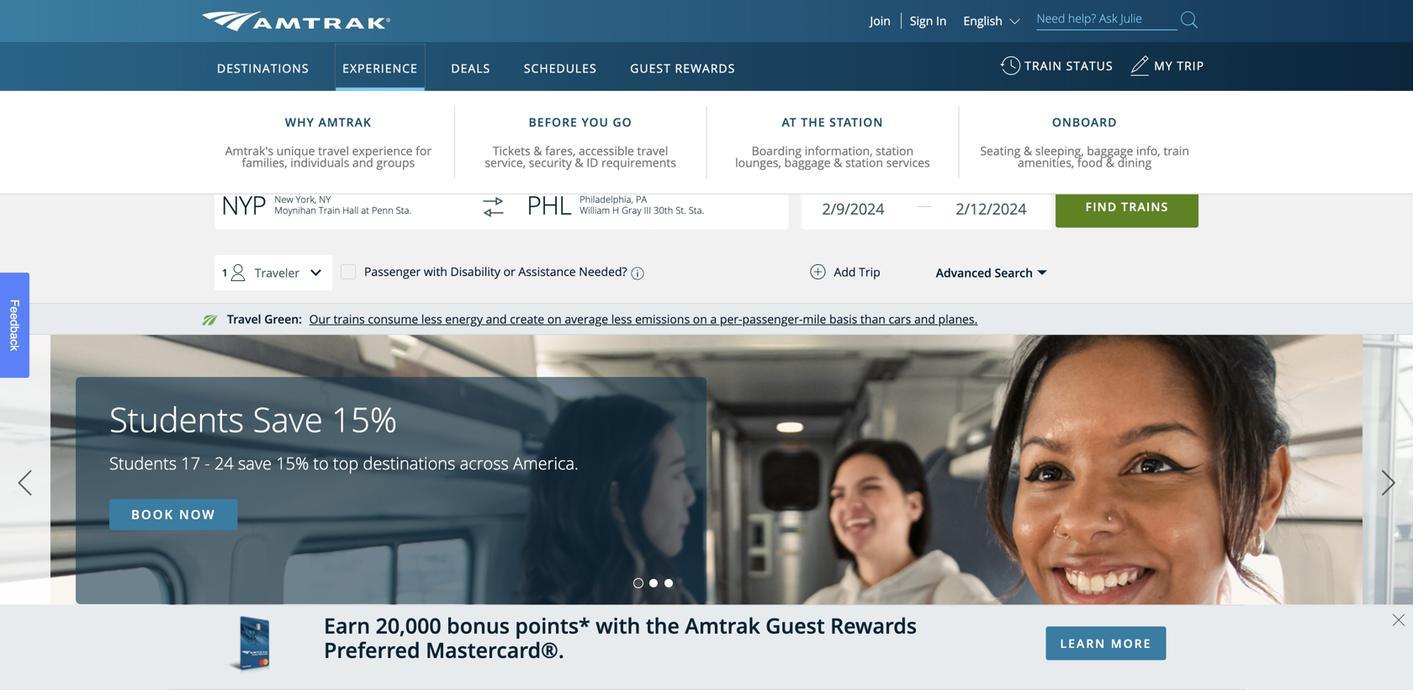 Task type: vqa. For each thing, say whether or not it's contained in the screenshot.
Add on the top
yes



Task type: describe. For each thing, give the bounding box(es) containing it.
william
[[580, 204, 610, 216]]

basis
[[830, 311, 858, 327]]

b
[[8, 326, 21, 333]]

slide 1 tab
[[634, 579, 643, 587]]

more
[[1111, 635, 1152, 651]]

penn
[[372, 204, 394, 216]]

the
[[646, 611, 680, 640]]

philadelphia,
[[580, 193, 634, 205]]

sign
[[910, 13, 933, 29]]

students 17 - 24 save 15% to top destinations across america.
[[109, 451, 579, 475]]

planes.
[[939, 311, 978, 327]]

k
[[8, 345, 21, 351]]

add
[[834, 264, 856, 280]]

trains
[[334, 311, 365, 327]]

per-
[[720, 311, 743, 327]]

cars
[[889, 311, 912, 327]]

than
[[861, 311, 886, 327]]

slide 3 tab
[[665, 579, 673, 587]]

0 vertical spatial train
[[434, 102, 463, 118]]

traveler
[[255, 264, 300, 280]]

save
[[238, 451, 272, 475]]

auto train
[[404, 102, 463, 118]]

open image
[[1038, 270, 1048, 275]]

30th
[[654, 204, 673, 216]]

f e e d b a c k button
[[0, 273, 29, 378]]

add trip
[[834, 264, 881, 280]]

1 less from the left
[[421, 311, 442, 327]]

book now link
[[109, 499, 238, 530]]

1 and from the left
[[486, 311, 507, 327]]

click to add the number travelers and discount types image
[[300, 256, 333, 289]]

assistance
[[519, 264, 576, 280]]

rail passes button
[[295, 91, 387, 130]]

h
[[613, 204, 619, 216]]

passenger-
[[743, 311, 803, 327]]

train status link
[[1001, 50, 1114, 91]]

next image
[[1377, 462, 1402, 504]]

hall
[[343, 204, 359, 216]]

join button
[[860, 13, 902, 29]]

amtrak image
[[202, 11, 391, 31]]

emissions
[[635, 311, 690, 327]]

join
[[871, 13, 891, 29]]

iii
[[644, 204, 651, 216]]

advanced
[[936, 264, 992, 280]]

book
[[131, 506, 174, 523]]

-
[[205, 451, 210, 475]]

experience
[[343, 60, 418, 76]]

learn more link
[[1046, 626, 1167, 660]]

switch departure and arrival stations. image
[[473, 187, 514, 227]]

bonus
[[447, 611, 510, 640]]

amtrak sustains leaf icon image
[[202, 315, 219, 326]]

a inside button
[[8, 333, 21, 339]]

sta. for nyp
[[396, 204, 412, 216]]

learn
[[1061, 635, 1107, 651]]

mastercard®.
[[426, 636, 564, 664]]

disability
[[451, 264, 501, 280]]

find trains button
[[1056, 186, 1199, 228]]

average
[[565, 311, 608, 327]]

traveler button
[[215, 255, 333, 290]]

banner containing join
[[0, 0, 1414, 389]]

save
[[253, 396, 323, 442]]

phl philadelphia, pa william h gray iii 30th st. sta.
[[527, 188, 705, 222]]

2 on from the left
[[693, 311, 708, 327]]

english
[[964, 13, 1003, 29]]

find trains
[[1086, 199, 1169, 215]]

advanced search
[[936, 264, 1033, 280]]

or
[[504, 264, 516, 280]]

gray
[[622, 204, 642, 216]]

2 e from the top
[[8, 313, 21, 320]]

slide 2 tab
[[650, 579, 658, 587]]

mile
[[803, 311, 827, 327]]

english button
[[964, 13, 1025, 29]]

trip
[[1177, 58, 1205, 74]]

sign in
[[910, 13, 947, 29]]

train status
[[1025, 58, 1114, 74]]

with inside the earn 20,000 bonus points* with the amtrak guest rewards preferred mastercard®.
[[596, 611, 641, 640]]

guest rewards button
[[624, 45, 742, 92]]

now
[[179, 506, 216, 523]]

rewards inside the earn 20,000 bonus points* with the amtrak guest rewards preferred mastercard®.
[[831, 611, 917, 640]]

1 vertical spatial 15%
[[276, 451, 309, 475]]

1 on from the left
[[548, 311, 562, 327]]

my
[[1155, 58, 1174, 74]]

destinations
[[363, 451, 456, 475]]

24
[[215, 451, 234, 475]]

america.
[[513, 451, 579, 475]]

energy
[[445, 311, 483, 327]]

add trip button
[[777, 256, 914, 288]]

c
[[8, 339, 21, 345]]



Task type: locate. For each thing, give the bounding box(es) containing it.
None field
[[818, 188, 935, 230], [936, 188, 1052, 230], [818, 188, 935, 230], [936, 188, 1052, 230]]

choose a slide to display tab list
[[0, 579, 677, 587]]

rewards
[[675, 60, 736, 76], [831, 611, 917, 640]]

sta. inside phl philadelphia, pa william h gray iii 30th st. sta.
[[689, 204, 705, 216]]

0 horizontal spatial and
[[486, 311, 507, 327]]

1 vertical spatial rewards
[[831, 611, 917, 640]]

amtrak guest rewards preferred mastercard image
[[227, 616, 269, 679]]

1 students from the top
[[109, 396, 244, 442]]

0 horizontal spatial sta.
[[396, 204, 412, 216]]

destinations
[[217, 60, 309, 76]]

f e e d b a c k
[[8, 299, 21, 351]]

20,000
[[376, 611, 441, 640]]

2 less from the left
[[611, 311, 632, 327]]

1 e from the top
[[8, 307, 21, 313]]

guest inside the earn 20,000 bonus points* with the amtrak guest rewards preferred mastercard®.
[[766, 611, 825, 640]]

travel green: our trains consume less energy and create on average less emissions on a per-passenger-mile basis than cars and planes.
[[227, 311, 978, 327]]

application
[[265, 141, 668, 376]]

with
[[424, 264, 448, 280], [596, 611, 641, 640]]

0 horizontal spatial guest
[[630, 60, 671, 76]]

previous image
[[12, 462, 37, 504]]

nyp new york, ny moynihan train hall at penn sta.
[[221, 188, 412, 222]]

our
[[309, 311, 331, 327]]

1 horizontal spatial rewards
[[831, 611, 917, 640]]

to
[[313, 451, 329, 475]]

needed?
[[579, 264, 627, 280]]

earn
[[324, 611, 370, 640]]

status
[[1067, 58, 1114, 74]]

application inside banner
[[265, 141, 668, 376]]

students up 17
[[109, 396, 244, 442]]

e
[[8, 307, 21, 313], [8, 313, 21, 320]]

passenger
[[364, 264, 421, 280]]

more information about accessible travel requests. image
[[627, 267, 644, 280]]

new
[[275, 193, 293, 205]]

guest inside guest rewards popup button
[[630, 60, 671, 76]]

0 horizontal spatial on
[[548, 311, 562, 327]]

sta. right st.
[[689, 204, 705, 216]]

schedules
[[524, 60, 597, 76]]

0 vertical spatial a
[[711, 311, 717, 327]]

sta. inside the nyp new york, ny moynihan train hall at penn sta.
[[396, 204, 412, 216]]

0 horizontal spatial 15%
[[276, 451, 309, 475]]

my trip
[[1155, 58, 1205, 74]]

students left 17
[[109, 451, 177, 475]]

on left per-
[[693, 311, 708, 327]]

1 horizontal spatial guest
[[766, 611, 825, 640]]

auto
[[404, 102, 431, 118]]

students for students 17 - 24 save 15% to top destinations across america.
[[109, 451, 177, 475]]

f
[[8, 299, 21, 307]]

our trains consume less energy and create on average less emissions on a per-passenger-mile basis than cars and planes. link
[[309, 311, 978, 327]]

moynihan
[[275, 204, 316, 216]]

guest rewards
[[630, 60, 736, 76]]

deals button
[[445, 45, 497, 92]]

0 vertical spatial with
[[424, 264, 448, 280]]

trip
[[859, 264, 881, 280]]

1 horizontal spatial 15%
[[332, 396, 397, 442]]

2 students from the top
[[109, 451, 177, 475]]

preferred
[[324, 636, 420, 664]]

1 vertical spatial with
[[596, 611, 641, 640]]

1 horizontal spatial a
[[711, 311, 717, 327]]

ny
[[319, 193, 331, 205]]

search
[[995, 264, 1033, 280]]

travel
[[227, 311, 261, 327]]

less
[[421, 311, 442, 327], [611, 311, 632, 327]]

0 horizontal spatial rewards
[[675, 60, 736, 76]]

less right average
[[611, 311, 632, 327]]

1 vertical spatial students
[[109, 451, 177, 475]]

nyp
[[221, 188, 266, 222]]

regions map image
[[265, 141, 668, 376]]

Passenger with Disability or Assistance Needed? checkbox
[[341, 263, 356, 279]]

passenger with disability or assistance needed?
[[364, 264, 627, 280]]

sign in button
[[910, 13, 947, 29]]

0 horizontal spatial train
[[319, 204, 340, 216]]

15% up top
[[332, 396, 397, 442]]

plus icon image
[[811, 264, 826, 279]]

1 horizontal spatial on
[[693, 311, 708, 327]]

students
[[109, 396, 244, 442], [109, 451, 177, 475]]

2 sta. from the left
[[689, 204, 705, 216]]

my trip button
[[1130, 50, 1205, 91]]

earn 20,000 bonus points* with the amtrak guest rewards preferred mastercard®.
[[324, 611, 917, 664]]

sta. for phl
[[689, 204, 705, 216]]

0 vertical spatial guest
[[630, 60, 671, 76]]

schedules link
[[517, 42, 604, 91]]

1 horizontal spatial and
[[915, 311, 936, 327]]

e up d
[[8, 307, 21, 313]]

train left hall
[[319, 204, 340, 216]]

st.
[[676, 204, 687, 216]]

in
[[937, 13, 947, 29]]

a up the k
[[8, 333, 21, 339]]

learn more
[[1061, 635, 1152, 651]]

advanced search button
[[902, 256, 1048, 290]]

2 and from the left
[[915, 311, 936, 327]]

consume
[[368, 311, 418, 327]]

0 horizontal spatial with
[[424, 264, 448, 280]]

0 vertical spatial rewards
[[675, 60, 736, 76]]

amtrak
[[685, 611, 760, 640]]

with left disability
[[424, 264, 448, 280]]

15% left to
[[276, 451, 309, 475]]

and
[[486, 311, 507, 327], [915, 311, 936, 327]]

Please enter your search item search field
[[1037, 8, 1178, 30]]

and left create on the left top of the page
[[486, 311, 507, 327]]

students for students save 15%
[[109, 396, 244, 442]]

passes
[[334, 102, 371, 118]]

auto train link
[[387, 91, 480, 130]]

0 vertical spatial students
[[109, 396, 244, 442]]

sta. right penn
[[396, 204, 412, 216]]

top
[[333, 451, 359, 475]]

0 horizontal spatial less
[[421, 311, 442, 327]]

sta.
[[396, 204, 412, 216], [689, 204, 705, 216]]

1 vertical spatial a
[[8, 333, 21, 339]]

train inside the nyp new york, ny moynihan train hall at penn sta.
[[319, 204, 340, 216]]

with left the
[[596, 611, 641, 640]]

points*
[[515, 611, 591, 640]]

york,
[[296, 193, 317, 205]]

1 horizontal spatial with
[[596, 611, 641, 640]]

across
[[460, 451, 509, 475]]

experience button
[[336, 45, 425, 92]]

phl
[[527, 188, 572, 222]]

create
[[510, 311, 544, 327]]

e up the b
[[8, 313, 21, 320]]

d
[[8, 320, 21, 326]]

rail passes
[[311, 102, 371, 118]]

1 horizontal spatial less
[[611, 311, 632, 327]]

students save 15%
[[109, 396, 397, 442]]

banner
[[0, 0, 1414, 389]]

1 vertical spatial guest
[[766, 611, 825, 640]]

1 horizontal spatial sta.
[[689, 204, 705, 216]]

rail
[[311, 102, 331, 118]]

1 sta. from the left
[[396, 204, 412, 216]]

a left per-
[[711, 311, 717, 327]]

1 vertical spatial train
[[319, 204, 340, 216]]

train right auto
[[434, 102, 463, 118]]

passenger image
[[221, 256, 255, 289]]

on right create on the left top of the page
[[548, 311, 562, 327]]

destinations button
[[210, 45, 316, 92]]

rewards inside guest rewards popup button
[[675, 60, 736, 76]]

search icon image
[[1181, 8, 1198, 31]]

1 horizontal spatial train
[[434, 102, 463, 118]]

find
[[1086, 199, 1118, 215]]

green:
[[264, 311, 302, 327]]

0 vertical spatial 15%
[[332, 396, 397, 442]]

0 horizontal spatial a
[[8, 333, 21, 339]]

and right "cars"
[[915, 311, 936, 327]]

less left energy
[[421, 311, 442, 327]]



